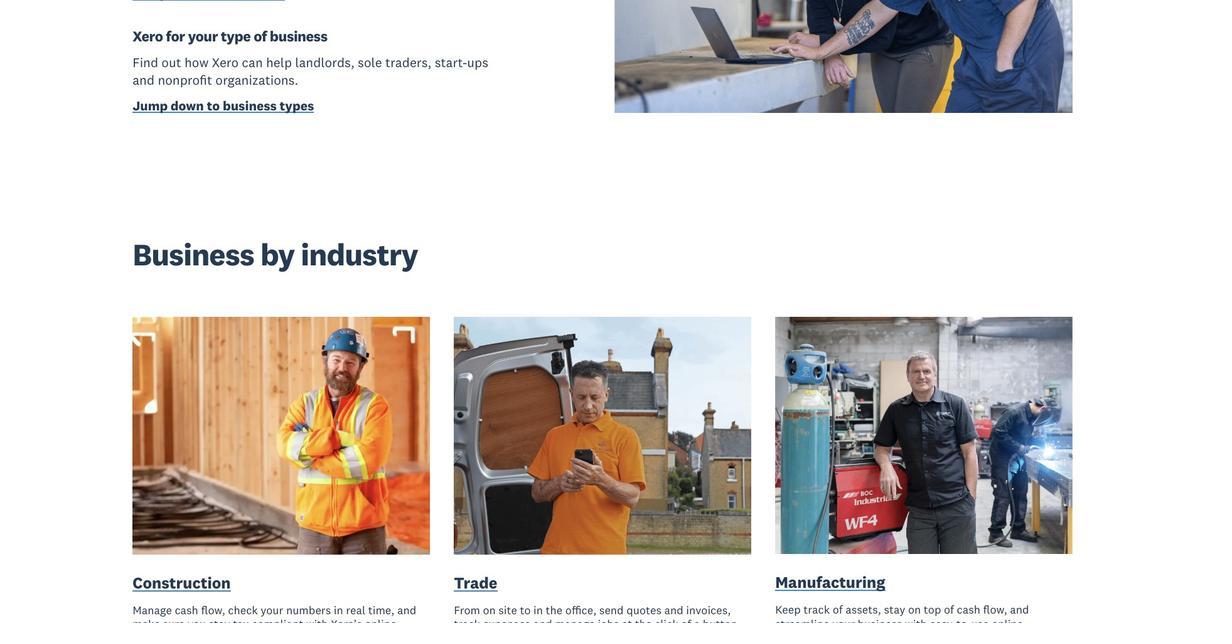 Task type: vqa. For each thing, say whether or not it's contained in the screenshot.
the What inside 'What is an operating expense?' link
no



Task type: locate. For each thing, give the bounding box(es) containing it.
xero
[[133, 27, 163, 45], [212, 54, 239, 71]]

1 horizontal spatial on
[[908, 603, 921, 617]]

type
[[221, 27, 251, 45]]

and
[[133, 71, 155, 88], [1010, 603, 1029, 617], [397, 603, 416, 617], [665, 603, 684, 617], [533, 617, 552, 623]]

manage
[[555, 617, 595, 623]]

at
[[622, 617, 632, 623]]

your up how
[[188, 27, 218, 45]]

from on site to in the office, send quotes and invoices, track expenses and manage jobs at the click of a button.
[[454, 603, 741, 623]]

stay right assets,
[[884, 603, 906, 617]]

a
[[694, 617, 700, 623]]

0 horizontal spatial on
[[483, 603, 496, 617]]

2 cash from the left
[[175, 603, 198, 617]]

1 horizontal spatial cash
[[957, 603, 981, 617]]

2 on from the left
[[483, 603, 496, 617]]

xero's
[[331, 617, 362, 623]]

flow, left tax
[[201, 603, 225, 617]]

track down trade link on the bottom of the page
[[454, 617, 480, 623]]

your
[[188, 27, 218, 45], [261, 603, 283, 617], [832, 617, 855, 623]]

with left easy-
[[905, 617, 927, 623]]

to right site
[[520, 603, 531, 617]]

click
[[655, 617, 678, 623]]

business
[[270, 27, 328, 45], [223, 97, 277, 114], [858, 617, 902, 623]]

construction
[[133, 573, 231, 593]]

on
[[908, 603, 921, 617], [483, 603, 496, 617]]

to inside from on site to in the office, send quotes and invoices, track expenses and manage jobs at the click of a button.
[[520, 603, 531, 617]]

0 vertical spatial xero
[[133, 27, 163, 45]]

real
[[346, 603, 366, 617]]

in left real
[[334, 603, 343, 617]]

the
[[546, 603, 563, 617], [635, 617, 652, 623]]

jump down to business types link
[[133, 97, 314, 117]]

1 horizontal spatial your
[[261, 603, 283, 617]]

the right at
[[635, 617, 652, 623]]

1 horizontal spatial with
[[905, 617, 927, 623]]

quotes
[[627, 603, 662, 617]]

flow,
[[983, 603, 1008, 617], [201, 603, 225, 617]]

flow, inside the manage cash flow, check your numbers in real time, and make sure you stay tax compliant with xero's onlin
[[201, 603, 225, 617]]

button.
[[703, 617, 741, 623]]

business down organizations.
[[223, 97, 277, 114]]

cash down construction link
[[175, 603, 198, 617]]

1 flow, from the left
[[983, 603, 1008, 617]]

manufacturing link
[[775, 572, 886, 596]]

keep
[[775, 603, 801, 617]]

top
[[924, 603, 941, 617]]

xero up find
[[133, 27, 163, 45]]

1 in from the left
[[334, 603, 343, 617]]

your right check in the bottom left of the page
[[261, 603, 283, 617]]

to
[[207, 97, 220, 114], [520, 603, 531, 617]]

the left the office,
[[546, 603, 563, 617]]

to-
[[957, 617, 972, 623]]

start-
[[435, 54, 467, 71]]

sole
[[358, 54, 382, 71]]

stay left tax
[[209, 617, 230, 623]]

business up help at the top left
[[270, 27, 328, 45]]

1 horizontal spatial xero
[[212, 54, 239, 71]]

on inside the keep track of assets, stay on top of cash flow, and streamline your business with easy-to-use onlin
[[908, 603, 921, 617]]

invoices,
[[686, 603, 731, 617]]

track right keep at right
[[804, 603, 830, 617]]

business left top
[[858, 617, 902, 623]]

a tradesperson shares a light-hearted moment with a colleague while invoicing for the job they've just finished image
[[615, 0, 1073, 113]]

and left manage at the bottom left
[[533, 617, 552, 623]]

2 vertical spatial business
[[858, 617, 902, 623]]

0 horizontal spatial track
[[454, 617, 480, 623]]

1 with from the left
[[905, 617, 927, 623]]

business
[[133, 236, 254, 274]]

landlords,
[[295, 54, 355, 71]]

manufacturing
[[775, 573, 886, 593]]

and right time,
[[397, 603, 416, 617]]

0 horizontal spatial with
[[306, 617, 328, 623]]

send
[[599, 603, 624, 617]]

stay
[[884, 603, 906, 617], [209, 617, 230, 623]]

site
[[499, 603, 517, 617]]

business by industry
[[133, 236, 418, 274]]

and down find
[[133, 71, 155, 88]]

in right site
[[534, 603, 543, 617]]

1 on from the left
[[908, 603, 921, 617]]

1 horizontal spatial track
[[804, 603, 830, 617]]

1 horizontal spatial flow,
[[983, 603, 1008, 617]]

find out how xero can help landlords, sole traders, start-ups and nonprofit organizations.
[[133, 54, 488, 88]]

on inside from on site to in the office, send quotes and invoices, track expenses and manage jobs at the click of a button.
[[483, 603, 496, 617]]

xero down "xero for your type of business"
[[212, 54, 239, 71]]

1 horizontal spatial in
[[534, 603, 543, 617]]

flow, inside the keep track of assets, stay on top of cash flow, and streamline your business with easy-to-use onlin
[[983, 603, 1008, 617]]

how
[[185, 54, 209, 71]]

cash inside the keep track of assets, stay on top of cash flow, and streamline your business with easy-to-use onlin
[[957, 603, 981, 617]]

with left xero's
[[306, 617, 328, 623]]

of
[[254, 27, 267, 45], [833, 603, 843, 617], [944, 603, 954, 617], [681, 617, 691, 623]]

1 horizontal spatial to
[[520, 603, 531, 617]]

manage
[[133, 603, 172, 617]]

2 in from the left
[[534, 603, 543, 617]]

1 horizontal spatial stay
[[884, 603, 906, 617]]

0 horizontal spatial stay
[[209, 617, 230, 623]]

manage cash flow, check your numbers in real time, and make sure you stay tax compliant with xero's onlin
[[133, 603, 416, 623]]

cash right easy-
[[957, 603, 981, 617]]

xero inside the find out how xero can help landlords, sole traders, start-ups and nonprofit organizations.
[[212, 54, 239, 71]]

0 horizontal spatial your
[[188, 27, 218, 45]]

flow, right "to-"
[[983, 603, 1008, 617]]

on left top
[[908, 603, 921, 617]]

2 horizontal spatial your
[[832, 617, 855, 623]]

1 vertical spatial to
[[520, 603, 531, 617]]

1 vertical spatial business
[[223, 97, 277, 114]]

stay inside the manage cash flow, check your numbers in real time, and make sure you stay tax compliant with xero's onlin
[[209, 617, 230, 623]]

0 horizontal spatial in
[[334, 603, 343, 617]]

to right down
[[207, 97, 220, 114]]

your down manufacturing link
[[832, 617, 855, 623]]

2 flow, from the left
[[201, 603, 225, 617]]

2 with from the left
[[306, 617, 328, 623]]

your inside the manage cash flow, check your numbers in real time, and make sure you stay tax compliant with xero's onlin
[[261, 603, 283, 617]]

1 horizontal spatial the
[[635, 617, 652, 623]]

1 cash from the left
[[957, 603, 981, 617]]

with
[[905, 617, 927, 623], [306, 617, 328, 623]]

and left a
[[665, 603, 684, 617]]

nonprofit
[[158, 71, 212, 88]]

cash
[[957, 603, 981, 617], [175, 603, 198, 617]]

track
[[804, 603, 830, 617], [454, 617, 480, 623]]

trade
[[454, 573, 498, 593]]

0 horizontal spatial cash
[[175, 603, 198, 617]]

in
[[334, 603, 343, 617], [534, 603, 543, 617]]

on left site
[[483, 603, 496, 617]]

and right use
[[1010, 603, 1029, 617]]

0 vertical spatial to
[[207, 97, 220, 114]]

0 horizontal spatial flow,
[[201, 603, 225, 617]]

down
[[171, 97, 204, 114]]

of left a
[[681, 617, 691, 623]]

expenses
[[483, 617, 530, 623]]

1 vertical spatial xero
[[212, 54, 239, 71]]

check
[[228, 603, 258, 617]]

numbers
[[286, 603, 331, 617]]



Task type: describe. For each thing, give the bounding box(es) containing it.
sure
[[163, 617, 185, 623]]

office,
[[566, 603, 597, 617]]

by
[[260, 236, 295, 274]]

for
[[166, 27, 185, 45]]

construction link
[[133, 572, 231, 596]]

time,
[[368, 603, 395, 617]]

of left assets,
[[833, 603, 843, 617]]

assets,
[[846, 603, 881, 617]]

of right type
[[254, 27, 267, 45]]

compliant
[[252, 617, 303, 623]]

0 vertical spatial business
[[270, 27, 328, 45]]

you
[[188, 617, 206, 623]]

tax
[[233, 617, 249, 623]]

industry
[[301, 236, 418, 274]]

jump
[[133, 97, 168, 114]]

types
[[280, 97, 314, 114]]

streamline
[[775, 617, 830, 623]]

and inside the find out how xero can help landlords, sole traders, start-ups and nonprofit organizations.
[[133, 71, 155, 88]]

track inside from on site to in the office, send quotes and invoices, track expenses and manage jobs at the click of a button.
[[454, 617, 480, 623]]

jump down to business types
[[133, 97, 314, 114]]

keep track of assets, stay on top of cash flow, and streamline your business with easy-to-use onlin
[[775, 603, 1029, 623]]

jobs
[[598, 617, 619, 623]]

and inside the manage cash flow, check your numbers in real time, and make sure you stay tax compliant with xero's onlin
[[397, 603, 416, 617]]

and inside the keep track of assets, stay on top of cash flow, and streamline your business with easy-to-use onlin
[[1010, 603, 1029, 617]]

of inside from on site to in the office, send quotes and invoices, track expenses and manage jobs at the click of a button.
[[681, 617, 691, 623]]

make
[[133, 617, 160, 623]]

from
[[454, 603, 480, 617]]

can
[[242, 54, 263, 71]]

in inside from on site to in the office, send quotes and invoices, track expenses and manage jobs at the click of a button.
[[534, 603, 543, 617]]

help
[[266, 54, 292, 71]]

xero for your type of business
[[133, 27, 328, 45]]

use
[[971, 617, 989, 623]]

easy-
[[930, 617, 957, 623]]

0 horizontal spatial to
[[207, 97, 220, 114]]

find
[[133, 54, 158, 71]]

cash inside the manage cash flow, check your numbers in real time, and make sure you stay tax compliant with xero's onlin
[[175, 603, 198, 617]]

trade link
[[454, 572, 498, 596]]

with inside the keep track of assets, stay on top of cash flow, and streamline your business with easy-to-use onlin
[[905, 617, 927, 623]]

in inside the manage cash flow, check your numbers in real time, and make sure you stay tax compliant with xero's onlin
[[334, 603, 343, 617]]

0 horizontal spatial xero
[[133, 27, 163, 45]]

out
[[162, 54, 181, 71]]

stay inside the keep track of assets, stay on top of cash flow, and streamline your business with easy-to-use onlin
[[884, 603, 906, 617]]

traders,
[[385, 54, 432, 71]]

your inside the keep track of assets, stay on top of cash flow, and streamline your business with easy-to-use onlin
[[832, 617, 855, 623]]

business inside the keep track of assets, stay on top of cash flow, and streamline your business with easy-to-use onlin
[[858, 617, 902, 623]]

of right top
[[944, 603, 954, 617]]

ups
[[467, 54, 488, 71]]

track inside the keep track of assets, stay on top of cash flow, and streamline your business with easy-to-use onlin
[[804, 603, 830, 617]]

with inside the manage cash flow, check your numbers in real time, and make sure you stay tax compliant with xero's onlin
[[306, 617, 328, 623]]

organizations.
[[216, 71, 298, 88]]

0 horizontal spatial the
[[546, 603, 563, 617]]



